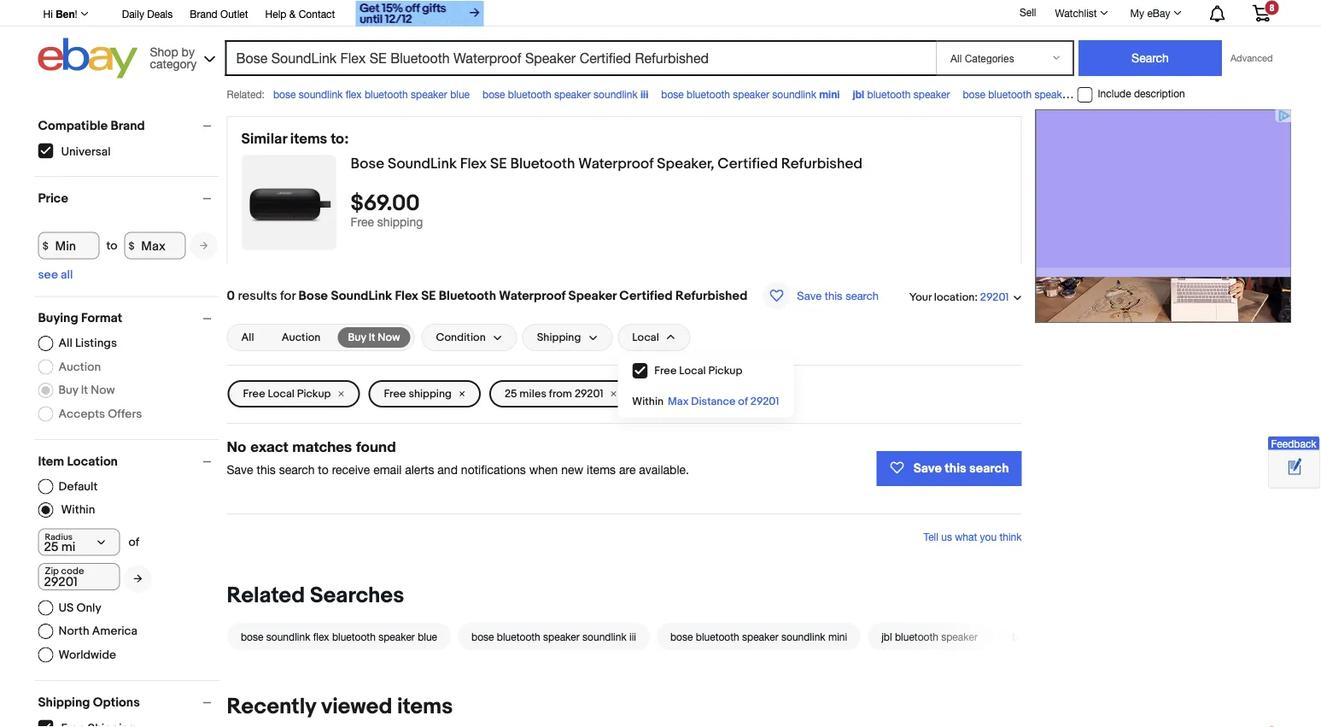 Task type: describe. For each thing, give the bounding box(es) containing it.
compatible
[[38, 118, 108, 133]]

this for the top the save this search button
[[825, 289, 843, 302]]

watchlist
[[1056, 7, 1098, 19]]

it inside text box
[[369, 331, 376, 344]]

1 vertical spatial iii
[[629, 630, 636, 642]]

ben
[[56, 8, 75, 20]]

advanced link
[[1223, 41, 1282, 75]]

2 horizontal spatial local
[[680, 364, 706, 378]]

receive
[[332, 463, 370, 477]]

bose soundlink flex bluetooth speaker blue link
[[227, 623, 458, 650]]

bose soundlink flex bluetooth speaker blue inside bose soundlink flex bluetooth speaker blue link
[[241, 630, 437, 642]]

from
[[549, 387, 573, 401]]

all for all listings
[[59, 336, 73, 351]]

1 horizontal spatial refurbished
[[782, 155, 863, 173]]

1 horizontal spatial waterproof
[[579, 155, 654, 173]]

you
[[981, 531, 997, 543]]

within for within
[[61, 503, 95, 517]]

when
[[530, 463, 558, 477]]

speaker,
[[657, 155, 715, 173]]

1 vertical spatial shipping
[[409, 387, 452, 401]]

all
[[61, 268, 73, 282]]

north
[[59, 624, 89, 639]]

shipping for shipping options
[[38, 695, 90, 710]]

watchlist link
[[1046, 3, 1117, 23]]

max
[[668, 395, 689, 408]]

shop by category banner
[[34, 0, 1284, 83]]

no
[[227, 438, 247, 455]]

clear
[[747, 387, 774, 401]]

1 horizontal spatial flex
[[460, 155, 487, 173]]

within for within max distance of 29201
[[633, 395, 664, 408]]

0 horizontal spatial jbl
[[853, 88, 865, 100]]

main content containing $69.00
[[227, 109, 1223, 727]]

ebay
[[1148, 7, 1171, 19]]

0 vertical spatial auction
[[282, 331, 321, 344]]

miles
[[520, 387, 547, 401]]

get an extra 15% off image
[[356, 1, 484, 26]]

see all button
[[38, 268, 73, 282]]

jbl bluetooth speaker link
[[868, 623, 998, 650]]

item location
[[38, 454, 118, 469]]

2 horizontal spatial all
[[776, 387, 789, 401]]

my
[[1131, 7, 1145, 19]]

listings
[[75, 336, 117, 351]]

include description
[[1099, 88, 1186, 100]]

1 horizontal spatial bose
[[351, 155, 385, 173]]

buy it now link
[[338, 327, 411, 348]]

description
[[1135, 88, 1186, 100]]

apply within filter image
[[134, 573, 142, 584]]

8
[[1270, 2, 1275, 13]]

include
[[1099, 88, 1132, 100]]

auction link
[[271, 327, 331, 348]]

0 vertical spatial bose soundlink flex bluetooth speaker blue
[[273, 88, 470, 100]]

tell
[[924, 531, 939, 543]]

within max distance of 29201
[[633, 395, 780, 408]]

1 horizontal spatial flex
[[346, 88, 362, 100]]

shipping options button
[[38, 695, 219, 710]]

hi
[[43, 8, 53, 20]]

0 vertical spatial pickup
[[709, 364, 743, 378]]

price
[[38, 191, 68, 206]]

1 horizontal spatial jbl
[[882, 630, 892, 642]]

default link
[[38, 479, 98, 494]]

0 horizontal spatial pickup
[[297, 387, 331, 401]]

brand inside account navigation
[[190, 8, 218, 20]]

free shipping
[[384, 387, 452, 401]]

all link
[[231, 327, 265, 348]]

0 horizontal spatial items
[[290, 130, 328, 148]]

offers
[[108, 407, 142, 421]]

0 horizontal spatial now
[[91, 383, 115, 398]]

1 horizontal spatial search
[[846, 289, 879, 302]]

us
[[59, 601, 74, 615]]

feedback
[[1272, 438, 1317, 450]]

all listings link
[[38, 336, 117, 351]]

compatible brand
[[38, 118, 145, 133]]

tell us what you think link
[[924, 531, 1022, 543]]

0 horizontal spatial universal link
[[38, 143, 112, 159]]

notifications
[[461, 463, 526, 477]]

similar items to:
[[241, 130, 349, 148]]

searches
[[310, 582, 404, 609]]

worldwide link
[[38, 647, 116, 663]]

us only link
[[38, 600, 101, 616]]

0 horizontal spatial it
[[81, 383, 88, 398]]

Search for anything text field
[[228, 42, 933, 74]]

what
[[956, 531, 978, 543]]

0 vertical spatial to
[[106, 238, 117, 253]]

see all
[[38, 268, 73, 282]]

shop by category
[[150, 44, 197, 71]]

daily deals
[[122, 8, 173, 20]]

1 vertical spatial se
[[421, 288, 436, 303]]

shop
[[150, 44, 178, 59]]

:
[[975, 290, 978, 304]]

25 miles from 29201 link
[[490, 380, 633, 408]]

us
[[942, 531, 953, 543]]

0 vertical spatial soundlink
[[388, 155, 457, 173]]

$ for "maximum value in $" text field
[[129, 239, 135, 252]]

flex inside 'main content'
[[313, 630, 329, 642]]

brand outlet
[[190, 8, 248, 20]]

contact
[[299, 8, 335, 20]]

1 vertical spatial refurbished
[[676, 288, 748, 303]]

mini inside 'main content'
[[828, 630, 847, 642]]

1 vertical spatial buy it now
[[59, 383, 115, 398]]

0 vertical spatial free local pickup
[[655, 364, 743, 378]]

by
[[182, 44, 195, 59]]

buy it now inside buy it now link
[[348, 331, 400, 344]]

29201 for your location : 29201
[[981, 291, 1010, 304]]

bose soundlink flex se bluetooth waterproof speaker, certified refurbished image
[[241, 167, 337, 238]]

0 horizontal spatial bluetooth
[[439, 288, 496, 303]]

all listings
[[59, 336, 117, 351]]

1 horizontal spatial se
[[490, 155, 507, 173]]

clear all link
[[740, 380, 796, 408]]

save for bottommost the save this search button
[[914, 461, 943, 476]]

and
[[438, 463, 458, 477]]

2 horizontal spatial search
[[970, 461, 1010, 476]]

speaker
[[569, 288, 617, 303]]

1 vertical spatial of
[[129, 535, 140, 549]]

0 vertical spatial of
[[739, 395, 748, 408]]

shipping inside $69.00 free shipping
[[378, 215, 423, 229]]

my ebay link
[[1122, 3, 1190, 23]]

daily deals link
[[122, 5, 173, 24]]

0 vertical spatial blue
[[450, 88, 470, 100]]

Minimum Value in $ text field
[[38, 232, 100, 259]]

universal inside 'main content'
[[657, 387, 703, 401]]

1 vertical spatial waterproof
[[499, 288, 566, 303]]

shipping button
[[523, 324, 613, 351]]

$ for minimum value in $ text field
[[42, 239, 48, 252]]

results
[[238, 288, 277, 303]]

help & contact link
[[265, 5, 335, 24]]

1 horizontal spatial 29201
[[751, 395, 780, 408]]

1 vertical spatial flex
[[395, 288, 419, 303]]

0 horizontal spatial buy
[[59, 383, 78, 398]]

bose bluetooth speaker soundlink mini inside 'main content'
[[670, 630, 847, 642]]

2 vertical spatial local
[[268, 387, 295, 401]]

location
[[935, 290, 975, 304]]

0 horizontal spatial free local pickup
[[243, 387, 331, 401]]

item
[[38, 454, 64, 469]]

1 vertical spatial jbl bluetooth speaker
[[882, 630, 978, 642]]

north america link
[[38, 624, 138, 639]]

us only
[[59, 601, 101, 615]]

0 horizontal spatial free local pickup link
[[228, 380, 360, 408]]

0 horizontal spatial auction
[[59, 360, 101, 374]]

recently
[[227, 694, 316, 720]]

this inside the no exact matches found save this search to receive email alerts and notifications when new items are available.
[[257, 463, 276, 477]]

bose bluetooth speaker soundlink mini link
[[657, 623, 868, 650]]

buying format
[[38, 311, 122, 326]]

all for all
[[241, 331, 254, 344]]



Task type: locate. For each thing, give the bounding box(es) containing it.
none submit inside shop by category banner
[[1079, 40, 1223, 76]]

brand right compatible
[[111, 118, 145, 133]]

0 vertical spatial flex
[[460, 155, 487, 173]]

free local pickup link down auction link
[[228, 380, 360, 408]]

of up apply within filter image
[[129, 535, 140, 549]]

pickup up distance
[[709, 364, 743, 378]]

within left max
[[633, 395, 664, 408]]

universal link down compatible
[[38, 143, 112, 159]]

shipping down the worldwide link
[[38, 695, 90, 710]]

free local pickup
[[655, 364, 743, 378], [243, 387, 331, 401]]

$69.00 free shipping
[[351, 191, 423, 229]]

1 vertical spatial universal link
[[641, 380, 732, 408]]

all
[[241, 331, 254, 344], [59, 336, 73, 351], [776, 387, 789, 401]]

flex
[[460, 155, 487, 173], [395, 288, 419, 303]]

save inside the no exact matches found save this search to receive email alerts and notifications when new items are available.
[[227, 463, 253, 477]]

items left are
[[587, 463, 616, 477]]

similar
[[241, 130, 287, 148]]

0 horizontal spatial flex
[[395, 288, 419, 303]]

1 horizontal spatial items
[[397, 694, 453, 720]]

1 horizontal spatial blue
[[450, 88, 470, 100]]

auction down all listings link
[[59, 360, 101, 374]]

1 vertical spatial bose
[[299, 288, 328, 303]]

29201 inside "your location : 29201"
[[981, 291, 1010, 304]]

save this search up the what at right
[[914, 461, 1010, 476]]

all down buying
[[59, 336, 73, 351]]

save this search
[[798, 289, 879, 302], [914, 461, 1010, 476]]

0 vertical spatial jbl bluetooth speaker
[[853, 88, 951, 100]]

0 vertical spatial mini
[[820, 88, 840, 100]]

shipping
[[378, 215, 423, 229], [409, 387, 452, 401]]

2 $ from the left
[[129, 239, 135, 252]]

0 horizontal spatial certified
[[620, 288, 673, 303]]

within inside 'main content'
[[633, 395, 664, 408]]

bose bluetooth speaker soundlink mini
[[662, 88, 840, 100], [670, 630, 847, 642]]

certified up local dropdown button
[[620, 288, 673, 303]]

0 vertical spatial save this search
[[798, 289, 879, 302]]

1 horizontal spatial $
[[129, 239, 135, 252]]

shipping for shipping
[[537, 331, 581, 344]]

0 vertical spatial bose bluetooth speaker soundlink iii
[[483, 88, 649, 100]]

Buy It Now selected text field
[[348, 330, 400, 345]]

1 horizontal spatial within
[[633, 395, 664, 408]]

0 vertical spatial se
[[490, 155, 507, 173]]

soundlink
[[299, 88, 343, 100], [594, 88, 638, 100], [773, 88, 817, 100], [1075, 88, 1119, 100], [266, 630, 310, 642], [582, 630, 627, 642], [782, 630, 826, 642]]

free inside $69.00 free shipping
[[351, 215, 374, 229]]

0 horizontal spatial search
[[279, 463, 315, 477]]

0 horizontal spatial buy it now
[[59, 383, 115, 398]]

waterproof up shipping dropdown button
[[499, 288, 566, 303]]

buy right auction link
[[348, 331, 366, 344]]

exact
[[251, 438, 288, 455]]

free local pickup link up within max distance of 29201
[[619, 355, 793, 386]]

local
[[633, 331, 659, 344], [680, 364, 706, 378], [268, 387, 295, 401]]

0 horizontal spatial se
[[421, 288, 436, 303]]

soundlink up $69.00
[[388, 155, 457, 173]]

save this search button
[[758, 281, 884, 310], [877, 451, 1022, 486]]

0 vertical spatial now
[[378, 331, 400, 344]]

bose up $69.00
[[351, 155, 385, 173]]

free right bose soundlink flex se bluetooth waterproof speaker, certified refurbished image
[[351, 215, 374, 229]]

1 vertical spatial jbl
[[882, 630, 892, 642]]

0 vertical spatial iii
[[641, 88, 649, 100]]

1 horizontal spatial free local pickup link
[[619, 355, 793, 386]]

bose soundlink flex bluetooth speaker blue down searches
[[241, 630, 437, 642]]

pickup up 'matches'
[[297, 387, 331, 401]]

it up accepts on the bottom of the page
[[81, 383, 88, 398]]

0 vertical spatial local
[[633, 331, 659, 344]]

of
[[739, 395, 748, 408], [129, 535, 140, 549]]

1 horizontal spatial buy
[[348, 331, 366, 344]]

certified
[[718, 155, 778, 173], [620, 288, 673, 303]]

new
[[562, 463, 584, 477]]

free local pickup up exact
[[243, 387, 331, 401]]

1 horizontal spatial shipping
[[537, 331, 581, 344]]

0 horizontal spatial 29201
[[575, 387, 604, 401]]

shipping inside dropdown button
[[537, 331, 581, 344]]

deals
[[147, 8, 173, 20]]

0 horizontal spatial blue
[[418, 630, 437, 642]]

items right viewed
[[397, 694, 453, 720]]

local inside dropdown button
[[633, 331, 659, 344]]

free up max
[[655, 364, 677, 378]]

item location button
[[38, 454, 219, 469]]

local right shipping dropdown button
[[633, 331, 659, 344]]

shipping down speaker
[[537, 331, 581, 344]]

soundlink up buy it now link
[[331, 288, 392, 303]]

shipping options
[[38, 695, 140, 710]]

1 vertical spatial local
[[680, 364, 706, 378]]

search
[[846, 289, 879, 302], [970, 461, 1010, 476], [279, 463, 315, 477]]

1 horizontal spatial iii
[[641, 88, 649, 100]]

1 vertical spatial items
[[587, 463, 616, 477]]

bose soundlink flex se bluetooth waterproof speaker, certified refurbished heading
[[351, 155, 863, 173]]

&
[[289, 8, 296, 20]]

waterproof left speaker,
[[579, 155, 654, 173]]

1 vertical spatial shipping
[[38, 695, 90, 710]]

1 horizontal spatial universal link
[[641, 380, 732, 408]]

0 vertical spatial universal
[[61, 144, 111, 159]]

to
[[106, 238, 117, 253], [318, 463, 329, 477]]

bose right the for
[[299, 288, 328, 303]]

1 horizontal spatial this
[[825, 289, 843, 302]]

1 horizontal spatial buy it now
[[348, 331, 400, 344]]

items left to: at the left of page
[[290, 130, 328, 148]]

0 results for bose soundlink flex se bluetooth waterproof speaker certified refurbished
[[227, 288, 748, 303]]

recently viewed items
[[227, 694, 453, 720]]

buy up accepts on the bottom of the page
[[59, 383, 78, 398]]

it right auction link
[[369, 331, 376, 344]]

1 vertical spatial soundlink
[[331, 288, 392, 303]]

29201 inside 25 miles from 29201 link
[[575, 387, 604, 401]]

0 vertical spatial buy it now
[[348, 331, 400, 344]]

jbl
[[853, 88, 865, 100], [882, 630, 892, 642]]

shop by category button
[[142, 38, 219, 75]]

universal
[[61, 144, 111, 159], [657, 387, 703, 401]]

related searches
[[227, 582, 404, 609]]

None submit
[[1079, 40, 1223, 76]]

save
[[798, 289, 822, 302], [914, 461, 943, 476], [227, 463, 253, 477]]

related
[[227, 582, 305, 609]]

0 vertical spatial waterproof
[[579, 155, 654, 173]]

certified right speaker,
[[718, 155, 778, 173]]

1 $ from the left
[[42, 239, 48, 252]]

0 horizontal spatial universal
[[61, 144, 111, 159]]

now up the accepts offers on the bottom
[[91, 383, 115, 398]]

0 vertical spatial flex
[[346, 88, 362, 100]]

condition
[[436, 331, 486, 344]]

of right distance
[[739, 395, 748, 408]]

items inside the no exact matches found save this search to receive email alerts and notifications when new items are available.
[[587, 463, 616, 477]]

account navigation
[[34, 0, 1284, 29]]

within down default
[[61, 503, 95, 517]]

1 vertical spatial now
[[91, 383, 115, 398]]

bluetooth
[[365, 88, 408, 100], [508, 88, 552, 100], [687, 88, 731, 100], [868, 88, 911, 100], [989, 88, 1032, 100], [332, 630, 375, 642], [497, 630, 540, 642], [696, 630, 739, 642], [895, 630, 939, 642]]

format
[[81, 311, 122, 326]]

1 vertical spatial pickup
[[297, 387, 331, 401]]

1 horizontal spatial to
[[318, 463, 329, 477]]

1 vertical spatial bose bluetooth speaker soundlink iii
[[471, 630, 636, 642]]

no exact matches found save this search to receive email alerts and notifications when new items are available.
[[227, 438, 690, 477]]

1 vertical spatial universal
[[657, 387, 703, 401]]

buying format button
[[38, 311, 219, 326]]

8 link
[[1243, 0, 1281, 25]]

0 vertical spatial refurbished
[[782, 155, 863, 173]]

worldwide
[[59, 648, 116, 662]]

revolve
[[1122, 88, 1157, 100]]

0 horizontal spatial waterproof
[[499, 288, 566, 303]]

0 horizontal spatial brand
[[111, 118, 145, 133]]

auction down the for
[[282, 331, 321, 344]]

1 horizontal spatial certified
[[718, 155, 778, 173]]

save this search for the top the save this search button
[[798, 289, 879, 302]]

tell us what you think
[[924, 531, 1022, 543]]

think
[[1000, 531, 1022, 543]]

search inside the no exact matches found save this search to receive email alerts and notifications when new items are available.
[[279, 463, 315, 477]]

all right clear
[[776, 387, 789, 401]]

1 horizontal spatial brand
[[190, 8, 218, 20]]

outlet
[[221, 8, 248, 20]]

Maximum Value in $ text field
[[124, 232, 186, 259]]

free up exact
[[243, 387, 265, 401]]

0 horizontal spatial to
[[106, 238, 117, 253]]

2 vertical spatial items
[[397, 694, 453, 720]]

within
[[633, 395, 664, 408], [61, 503, 95, 517]]

None text field
[[38, 563, 120, 590]]

1 vertical spatial buy
[[59, 383, 78, 398]]

advertisement region
[[1036, 109, 1293, 323]]

soundlink
[[388, 155, 457, 173], [331, 288, 392, 303]]

flex down related searches at the bottom of the page
[[313, 630, 329, 642]]

category
[[150, 56, 197, 71]]

free shipping link
[[369, 380, 481, 408]]

29201
[[981, 291, 1010, 304], [575, 387, 604, 401], [751, 395, 780, 408]]

accepts offers
[[59, 407, 142, 421]]

now up free shipping at the bottom left of the page
[[378, 331, 400, 344]]

available.
[[639, 463, 690, 477]]

0 horizontal spatial local
[[268, 387, 295, 401]]

search left your
[[846, 289, 879, 302]]

0 horizontal spatial this
[[257, 463, 276, 477]]

save this search for bottommost the save this search button
[[914, 461, 1010, 476]]

1 horizontal spatial auction
[[282, 331, 321, 344]]

north america
[[59, 624, 138, 639]]

accepts
[[59, 407, 105, 421]]

flex up to: at the left of page
[[346, 88, 362, 100]]

1 vertical spatial to
[[318, 463, 329, 477]]

free up found
[[384, 387, 406, 401]]

0 vertical spatial shipping
[[378, 215, 423, 229]]

1 vertical spatial bose bluetooth speaker soundlink mini
[[670, 630, 847, 642]]

bose soundlink flex se bluetooth waterproof speaker, certified refurbished
[[351, 155, 863, 173]]

are
[[620, 463, 636, 477]]

to left "maximum value in $" text field
[[106, 238, 117, 253]]

$69.00
[[351, 191, 420, 217]]

advanced
[[1231, 53, 1274, 64]]

0 vertical spatial jbl
[[853, 88, 865, 100]]

alerts
[[405, 463, 435, 477]]

price button
[[38, 191, 219, 206]]

29201 right :
[[981, 291, 1010, 304]]

search down 'matches'
[[279, 463, 315, 477]]

buy
[[348, 331, 366, 344], [59, 383, 78, 398]]

0 vertical spatial bose
[[351, 155, 385, 173]]

0 vertical spatial items
[[290, 130, 328, 148]]

1 vertical spatial certified
[[620, 288, 673, 303]]

buy inside text box
[[348, 331, 366, 344]]

buy it now up free shipping at the bottom left of the page
[[348, 331, 400, 344]]

0 horizontal spatial bose
[[299, 288, 328, 303]]

local up exact
[[268, 387, 295, 401]]

$ up the see
[[42, 239, 48, 252]]

search up you
[[970, 461, 1010, 476]]

bose bluetooth speaker soundlink iii link
[[458, 623, 657, 650]]

$ down price dropdown button
[[129, 239, 135, 252]]

save for the top the save this search button
[[798, 289, 822, 302]]

blue
[[450, 88, 470, 100], [418, 630, 437, 642]]

distance
[[692, 395, 736, 408]]

universal link down local dropdown button
[[641, 380, 732, 408]]

0 horizontal spatial $
[[42, 239, 48, 252]]

blue inside 'main content'
[[418, 630, 437, 642]]

1 horizontal spatial save this search
[[914, 461, 1010, 476]]

default
[[59, 479, 98, 494]]

0 vertical spatial bluetooth
[[511, 155, 576, 173]]

0
[[227, 288, 235, 303]]

local up within max distance of 29201
[[680, 364, 706, 378]]

main content
[[227, 109, 1223, 727]]

your location : 29201
[[910, 290, 1010, 304]]

brand left outlet
[[190, 8, 218, 20]]

0 vertical spatial brand
[[190, 8, 218, 20]]

1 vertical spatial it
[[81, 383, 88, 398]]

jbl bluetooth speaker
[[853, 88, 951, 100], [882, 630, 978, 642]]

to down 'matches'
[[318, 463, 329, 477]]

email
[[374, 463, 402, 477]]

bose
[[273, 88, 296, 100], [483, 88, 505, 100], [662, 88, 684, 100], [963, 88, 986, 100], [241, 630, 263, 642], [471, 630, 494, 642], [670, 630, 693, 642]]

29201 right from
[[575, 387, 604, 401]]

universal down local dropdown button
[[657, 387, 703, 401]]

29201 for 25 miles from 29201
[[575, 387, 604, 401]]

to inside the no exact matches found save this search to receive email alerts and notifications when new items are available.
[[318, 463, 329, 477]]

save this search left your
[[798, 289, 879, 302]]

free local pickup up within max distance of 29201
[[655, 364, 743, 378]]

options
[[93, 695, 140, 710]]

now inside text box
[[378, 331, 400, 344]]

bose bluetooth speaker soundlink iii inside 'main content'
[[471, 630, 636, 642]]

bose soundlink flex se bluetooth waterproof speaker, certified refurbished link
[[351, 155, 1008, 176]]

0 vertical spatial save this search button
[[758, 281, 884, 310]]

clear all
[[747, 387, 789, 401]]

1 horizontal spatial pickup
[[709, 364, 743, 378]]

1 horizontal spatial of
[[739, 395, 748, 408]]

1 vertical spatial flex
[[313, 630, 329, 642]]

buy it now
[[348, 331, 400, 344], [59, 383, 115, 398]]

america
[[92, 624, 138, 639]]

1 vertical spatial mini
[[828, 630, 847, 642]]

buy it now up accepts on the bottom of the page
[[59, 383, 115, 398]]

help & contact
[[265, 8, 335, 20]]

0 horizontal spatial flex
[[313, 630, 329, 642]]

buying
[[38, 311, 78, 326]]

bose soundlink flex bluetooth speaker blue up to: at the left of page
[[273, 88, 470, 100]]

0 vertical spatial bose bluetooth speaker soundlink mini
[[662, 88, 840, 100]]

bose bluetooth speaker soundlink iii
[[483, 88, 649, 100], [471, 630, 636, 642]]

sell link
[[1013, 6, 1045, 18]]

1 vertical spatial save this search button
[[877, 451, 1022, 486]]

it
[[369, 331, 376, 344], [81, 383, 88, 398]]

0 vertical spatial shipping
[[537, 331, 581, 344]]

this for bottommost the save this search button
[[945, 461, 967, 476]]

universal down compatible brand
[[61, 144, 111, 159]]

0 horizontal spatial save
[[227, 463, 253, 477]]

free inside free shipping link
[[384, 387, 406, 401]]

found
[[356, 438, 396, 455]]

all down results
[[241, 331, 254, 344]]

29201 right distance
[[751, 395, 780, 408]]



Task type: vqa. For each thing, say whether or not it's contained in the screenshot.
'POCKET.'
no



